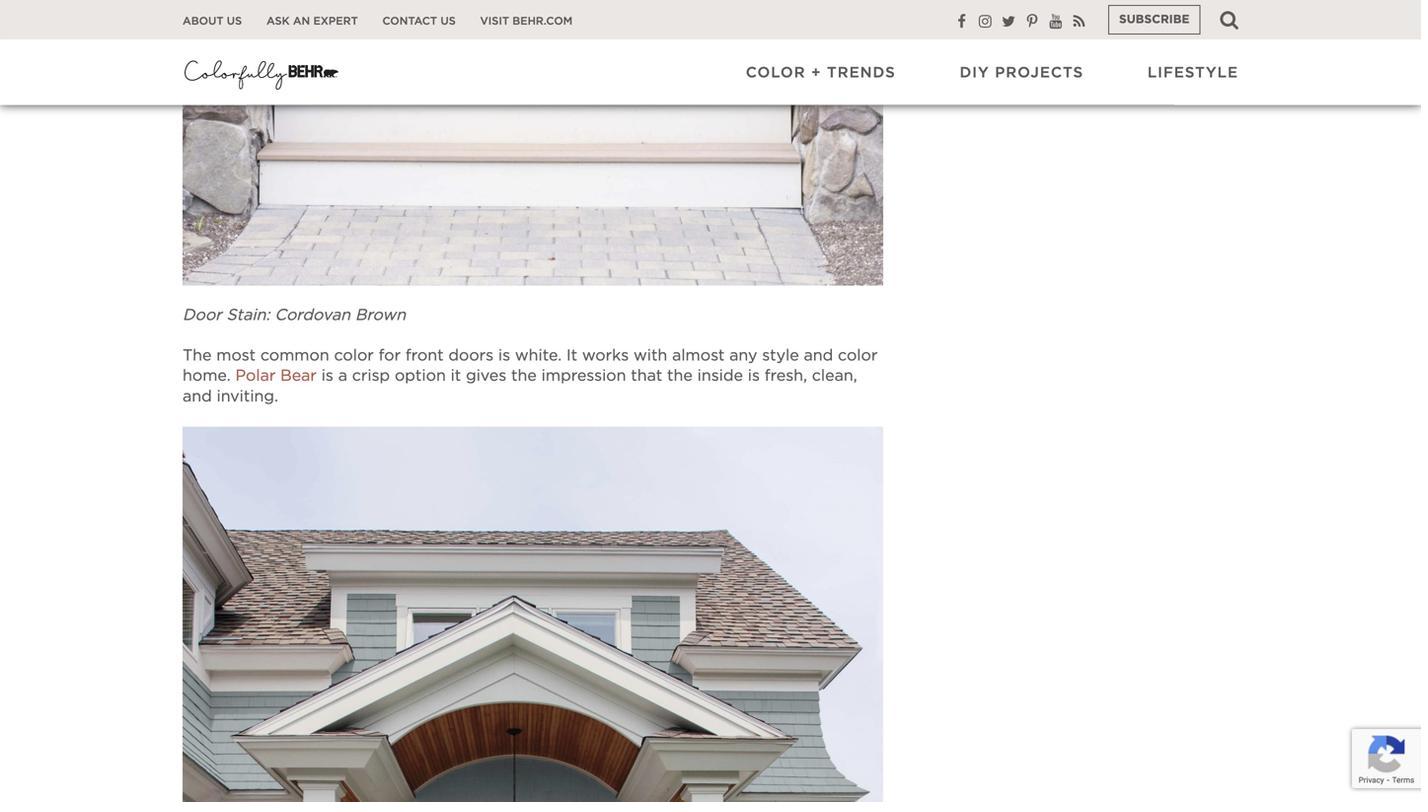 Task type: vqa. For each thing, say whether or not it's contained in the screenshot.
is
yes



Task type: describe. For each thing, give the bounding box(es) containing it.
2 horizontal spatial is
[[748, 368, 760, 384]]

subscribe
[[1120, 14, 1190, 26]]

an
[[293, 16, 310, 27]]

and inside the most common color for front doors is white. it works with almost any style and color home.
[[804, 348, 834, 364]]

2 color from the left
[[838, 348, 878, 364]]

impression
[[542, 368, 626, 384]]

gives
[[466, 368, 507, 384]]

common
[[261, 348, 330, 364]]

is inside the most common color for front doors is white. it works with almost any style and color home.
[[499, 348, 511, 364]]

trends
[[827, 66, 896, 80]]

polar bear link
[[235, 368, 317, 384]]

about us
[[183, 16, 242, 27]]

front
[[406, 348, 444, 364]]

home.
[[183, 368, 231, 384]]

door stain: cordovan brown
[[183, 308, 406, 323]]

lifestyle
[[1148, 66, 1239, 80]]

brown
[[355, 308, 406, 323]]

visit
[[480, 16, 509, 27]]

diy projects link
[[960, 64, 1084, 83]]

2 the from the left
[[667, 368, 693, 384]]

visit behr.com link
[[480, 14, 573, 28]]

the
[[183, 348, 212, 364]]

color + trends
[[746, 66, 896, 80]]

us for about us
[[227, 16, 242, 27]]

that
[[631, 368, 663, 384]]

1 color from the left
[[334, 348, 374, 364]]

about
[[183, 16, 224, 27]]

about us link
[[183, 14, 242, 28]]

colorfully behr image
[[183, 54, 341, 94]]

polar bear
[[235, 368, 317, 384]]

bear
[[281, 368, 317, 384]]

any
[[730, 348, 758, 364]]

is a crisp option it gives the impression that the inside is fresh, clean, and inviting.
[[183, 368, 858, 405]]

ask an expert
[[267, 16, 358, 27]]

with
[[634, 348, 668, 364]]

ask an expert link
[[267, 14, 358, 28]]

inviting.
[[217, 389, 278, 405]]

lifestyle link
[[1148, 64, 1239, 83]]

contact
[[383, 16, 437, 27]]

crisp
[[352, 368, 390, 384]]

1 the from the left
[[511, 368, 537, 384]]

visit behr.com
[[480, 16, 573, 27]]



Task type: locate. For each thing, give the bounding box(es) containing it.
1 horizontal spatial and
[[804, 348, 834, 364]]

contact us link
[[383, 14, 456, 28]]

us right contact
[[441, 16, 456, 27]]

subscribe link
[[1109, 5, 1201, 35]]

us for contact us
[[441, 16, 456, 27]]

a
[[338, 368, 348, 384]]

stain:
[[227, 308, 270, 323]]

color
[[746, 66, 806, 80]]

color + trends link
[[746, 64, 896, 83]]

search image
[[1221, 10, 1239, 30]]

fresh,
[[765, 368, 808, 384]]

style
[[763, 348, 799, 364]]

0 horizontal spatial is
[[322, 368, 334, 384]]

the down white.
[[511, 368, 537, 384]]

diy
[[960, 66, 990, 80]]

option
[[395, 368, 446, 384]]

and
[[804, 348, 834, 364], [183, 389, 212, 405]]

behr.com
[[513, 16, 573, 27]]

expert
[[313, 16, 358, 27]]

diy projects
[[960, 66, 1084, 80]]

is up "gives"
[[499, 348, 511, 364]]

door
[[183, 308, 222, 323]]

0 horizontal spatial color
[[334, 348, 374, 364]]

1 horizontal spatial is
[[499, 348, 511, 364]]

it
[[451, 368, 461, 384]]

+
[[812, 66, 822, 80]]

color up a at the top left
[[334, 348, 374, 364]]

a home showing the front door painted in white. image
[[183, 427, 884, 803]]

works
[[582, 348, 629, 364]]

most
[[216, 348, 256, 364]]

1 horizontal spatial the
[[667, 368, 693, 384]]

0 vertical spatial and
[[804, 348, 834, 364]]

1 us from the left
[[227, 16, 242, 27]]

is left a at the top left
[[322, 368, 334, 384]]

and inside is a crisp option it gives the impression that the inside is fresh, clean, and inviting.
[[183, 389, 212, 405]]

2 us from the left
[[441, 16, 456, 27]]

almost
[[672, 348, 725, 364]]

ask
[[267, 16, 290, 27]]

white.
[[515, 348, 562, 364]]

cordovan
[[275, 308, 351, 323]]

us
[[227, 16, 242, 27], [441, 16, 456, 27]]

0 horizontal spatial the
[[511, 368, 537, 384]]

is
[[499, 348, 511, 364], [322, 368, 334, 384], [748, 368, 760, 384]]

0 horizontal spatial us
[[227, 16, 242, 27]]

the down the almost
[[667, 368, 693, 384]]

1 vertical spatial and
[[183, 389, 212, 405]]

the most common color for front doors is white. it works with almost any style and color home.
[[183, 348, 878, 384]]

us right about
[[227, 16, 242, 27]]

1 horizontal spatial color
[[838, 348, 878, 364]]

projects
[[995, 66, 1084, 80]]

a home showing the front door stained as dark brown. image
[[183, 0, 884, 286]]

color
[[334, 348, 374, 364], [838, 348, 878, 364]]

and up clean,
[[804, 348, 834, 364]]

for
[[379, 348, 401, 364]]

doors
[[449, 348, 494, 364]]

is down "any"
[[748, 368, 760, 384]]

color up clean,
[[838, 348, 878, 364]]

it
[[567, 348, 578, 364]]

0 horizontal spatial and
[[183, 389, 212, 405]]

clean,
[[812, 368, 858, 384]]

contact us
[[383, 16, 456, 27]]

1 horizontal spatial us
[[441, 16, 456, 27]]

the
[[511, 368, 537, 384], [667, 368, 693, 384]]

inside
[[698, 368, 743, 384]]

polar
[[235, 368, 276, 384]]

and down home.
[[183, 389, 212, 405]]



